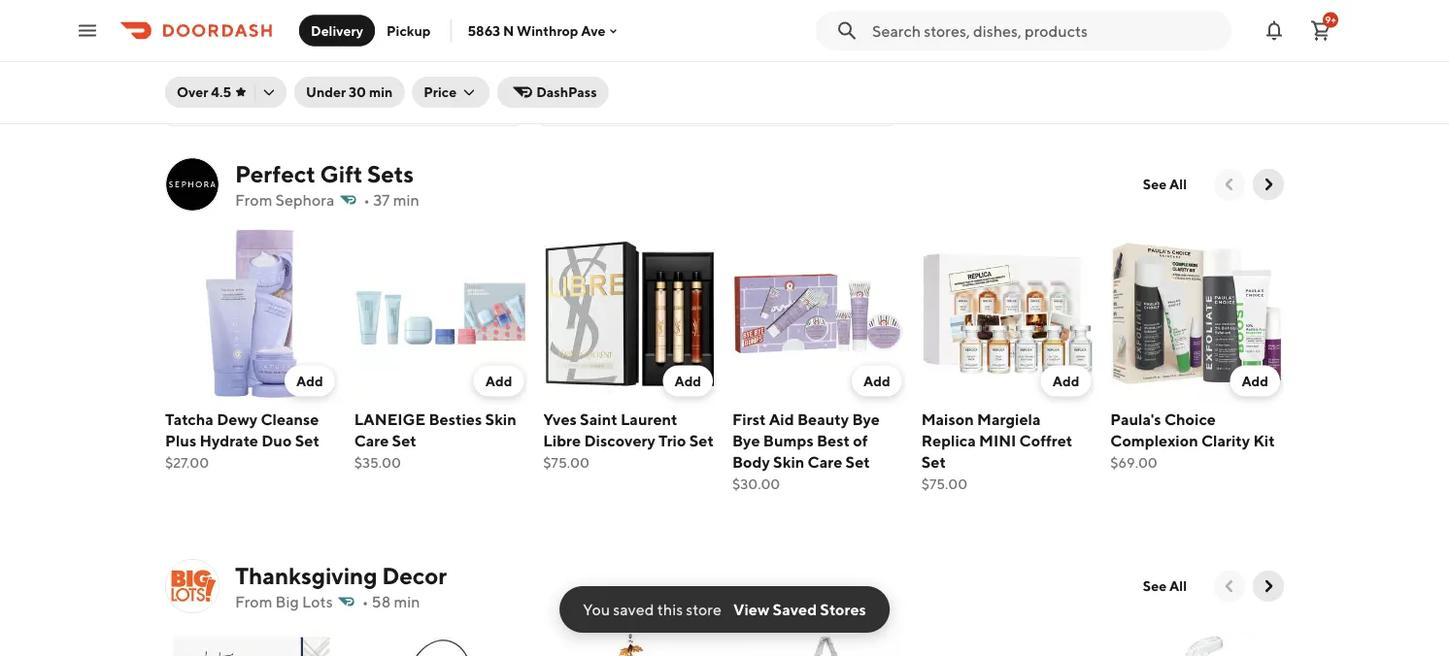 Task type: describe. For each thing, give the bounding box(es) containing it.
replica
[[922, 432, 976, 450]]

add for first aid beauty bye bye bumps best of body skin care set
[[864, 373, 891, 389]]

61 min $0 delivery fee
[[236, 65, 328, 100]]

see for thanksgiving decor
[[1143, 579, 1167, 595]]

delivery button
[[299, 15, 375, 46]]

pickup
[[387, 22, 431, 38]]

margiela
[[977, 410, 1041, 429]]

paula's
[[1111, 410, 1162, 429]]

best
[[817, 432, 850, 450]]

30
[[349, 84, 366, 100]]

price
[[424, 84, 457, 100]]

0 items, open order cart image
[[1310, 19, 1333, 42]]

$0
[[236, 84, 254, 100]]

$27.00
[[165, 455, 209, 471]]

next button of carousel image
[[1259, 577, 1279, 597]]

tatcha dewy cleanse plus hydrate duo set image
[[165, 227, 339, 401]]

5863 n winthrop ave
[[468, 23, 606, 39]]

complexion
[[1111, 432, 1199, 450]]

store
[[686, 601, 722, 619]]

winthrop
[[517, 23, 578, 39]]

5863 n winthrop ave button
[[468, 23, 621, 39]]

from for thanksgiving
[[235, 593, 272, 612]]

maison margiela replica mini coffret set image
[[922, 227, 1095, 401]]

min for under 30 min
[[369, 84, 393, 100]]

hydrate
[[200, 432, 258, 450]]

• for decor
[[362, 593, 369, 612]]

click to add this store to your saved list image
[[487, 44, 510, 67]]

saint
[[580, 410, 618, 429]]

see all link for thanksgiving decor
[[1132, 571, 1199, 602]]

• 37 min
[[364, 191, 419, 209]]

58
[[372, 593, 391, 612]]

thanksgiving decor
[[235, 562, 447, 590]]

walgreens,
[[610, 92, 680, 108]]

from for perfect
[[235, 191, 272, 209]]

dashmart,
[[683, 92, 747, 108]]

body
[[733, 453, 770, 471]]

first aid beauty bye bye bumps best of body skin care set $30.00
[[733, 410, 880, 492]]

set inside the "laneige besties skin care set $35.00"
[[392, 432, 417, 450]]

trio
[[659, 432, 686, 450]]

aldi,
[[692, 72, 728, 88]]

set inside the yves saint laurent libre discovery trio set $75.00
[[690, 432, 714, 450]]

all for perfect gift sets
[[1170, 176, 1187, 192]]

view saved stores button
[[733, 599, 866, 621]]

choice
[[1165, 410, 1216, 429]]

Store search: begin typing to search for stores available on DoorDash text field
[[872, 20, 1220, 41]]

5863
[[468, 23, 500, 39]]

lots,
[[578, 72, 608, 88]]

$30.00
[[733, 476, 780, 492]]

tatcha dewy cleanse plus hydrate duo set $27.00
[[165, 410, 320, 471]]

decor
[[382, 562, 447, 590]]

bumps
[[763, 432, 814, 450]]

sephora
[[276, 191, 335, 209]]

petsmart,
[[731, 72, 792, 88]]

paula's choice complexion clarity kit $69.00
[[1111, 410, 1275, 471]]

under 30 min button
[[294, 77, 404, 108]]

delivery
[[311, 22, 363, 38]]

set inside maison margiela replica mini coffret set $75.00
[[922, 453, 946, 471]]

1 horizontal spatial bye
[[852, 410, 880, 429]]

1 vertical spatial bye
[[733, 432, 760, 450]]

of
[[853, 432, 868, 450]]

saved
[[613, 601, 654, 619]]

from sephora
[[235, 191, 335, 209]]

open menu image
[[76, 19, 99, 42]]

laneige besties skin care set $35.00
[[354, 410, 517, 471]]

over
[[177, 84, 208, 100]]

view
[[733, 601, 770, 619]]

delivery
[[256, 84, 306, 100]]

61
[[236, 65, 249, 81]]

dollar
[[795, 72, 832, 88]]

set inside "first aid beauty bye bye bumps best of body skin care set $30.00"
[[846, 453, 870, 471]]

see inside see 22 more stores big lots, target, lush, aldi, petsmart, dollar general, walgreens, dashmart, cvs, kriser's natural pet
[[555, 49, 582, 68]]

over 4.5
[[177, 84, 231, 100]]

$35.00
[[354, 455, 401, 471]]

cleanse
[[261, 410, 319, 429]]

plus
[[165, 432, 196, 450]]

city
[[309, 42, 339, 61]]

saved
[[773, 601, 817, 619]]

kriser's
[[784, 92, 829, 108]]

libre
[[543, 432, 581, 450]]

this
[[657, 601, 683, 619]]

skin inside "first aid beauty bye bye bumps best of body skin care set $30.00"
[[773, 453, 805, 471]]

big inside see 22 more stores big lots, target, lush, aldi, petsmart, dollar general, walgreens, dashmart, cvs, kriser's natural pet
[[555, 72, 575, 88]]

coffret
[[1020, 432, 1073, 450]]

add for laneige besties skin care set
[[486, 373, 512, 389]]

laurent
[[621, 410, 678, 429]]

add for tatcha dewy cleanse plus hydrate duo set
[[296, 373, 323, 389]]



Task type: locate. For each thing, give the bounding box(es) containing it.
1 vertical spatial big
[[276, 593, 299, 612]]

$75.00 down libre
[[543, 455, 590, 471]]

$75.00 inside maison margiela replica mini coffret set $75.00
[[922, 476, 968, 492]]

see all link left previous button of carousel image
[[1132, 169, 1199, 200]]

add for maison margiela replica mini coffret set
[[1053, 373, 1080, 389]]

view saved stores
[[733, 601, 866, 619]]

bye up of
[[852, 410, 880, 429]]

1 horizontal spatial big
[[555, 72, 575, 88]]

lush,
[[657, 72, 690, 88]]

yves saint laurent libre discovery trio set image
[[543, 227, 717, 401]]

1 horizontal spatial care
[[808, 453, 843, 471]]

more
[[606, 49, 644, 68]]

set down cleanse
[[295, 432, 320, 450]]

tatcha
[[165, 410, 214, 429]]

1 vertical spatial all
[[1170, 579, 1187, 595]]

9+ button
[[1302, 11, 1341, 50]]

see left previous button of carousel image
[[1143, 176, 1167, 192]]

min for • 58 min
[[394, 593, 420, 612]]

set down laneige
[[392, 432, 417, 450]]

add up of
[[864, 373, 891, 389]]

see for perfect gift sets
[[1143, 176, 1167, 192]]

care inside "first aid beauty bye bye bumps best of body skin care set $30.00"
[[808, 453, 843, 471]]

0 horizontal spatial $75.00
[[543, 455, 590, 471]]

• left 37 at the left of the page
[[364, 191, 370, 209]]

notification bell image
[[1263, 19, 1286, 42]]

$75.00 down replica
[[922, 476, 968, 492]]

care down best at the bottom right of the page
[[808, 453, 843, 471]]

all left previous button of carousel icon
[[1170, 579, 1187, 595]]

paula's choice complexion clarity kit image
[[1111, 227, 1284, 401]]

$69.00
[[1111, 455, 1158, 471]]

previous button of carousel image
[[1220, 577, 1240, 597]]

see all link for perfect gift sets
[[1132, 169, 1199, 200]]

1 add from the left
[[296, 373, 323, 389]]

min for • 37 min
[[393, 191, 419, 209]]

set right trio
[[690, 432, 714, 450]]

5 add from the left
[[1053, 373, 1080, 389]]

stores right saved
[[820, 601, 866, 619]]

set inside 'tatcha dewy cleanse plus hydrate duo set $27.00'
[[295, 432, 320, 450]]

maison margiela replica mini coffret set $75.00
[[922, 410, 1073, 492]]

bye down "first"
[[733, 432, 760, 450]]

3 add from the left
[[675, 373, 701, 389]]

next button of carousel image
[[1259, 175, 1279, 194]]

all
[[1170, 176, 1187, 192], [1170, 579, 1187, 595]]

0 horizontal spatial care
[[354, 432, 389, 450]]

see all link left previous button of carousel icon
[[1132, 571, 1199, 602]]

1 vertical spatial stores
[[820, 601, 866, 619]]

see all left previous button of carousel image
[[1143, 176, 1187, 192]]

•
[[364, 191, 370, 209], [362, 593, 369, 612]]

beauty
[[798, 410, 849, 429]]

min inside under 30 min button
[[369, 84, 393, 100]]

0 vertical spatial see
[[555, 49, 582, 68]]

see 22 more stores big lots, target, lush, aldi, petsmart, dollar general, walgreens, dashmart, cvs, kriser's natural pet
[[555, 49, 832, 127]]

$75.00 inside the yves saint laurent libre discovery trio set $75.00
[[543, 455, 590, 471]]

0 horizontal spatial stores
[[647, 49, 693, 68]]

1 horizontal spatial stores
[[820, 601, 866, 619]]

from down perfect
[[235, 191, 272, 209]]

stores inside button
[[820, 601, 866, 619]]

min inside 61 min $0 delivery fee
[[252, 65, 275, 81]]

from down thanksgiving
[[235, 593, 272, 612]]

skin inside the "laneige besties skin care set $35.00"
[[485, 410, 517, 429]]

0 vertical spatial •
[[364, 191, 370, 209]]

2 see all from the top
[[1143, 579, 1187, 595]]

add
[[296, 373, 323, 389], [486, 373, 512, 389], [675, 373, 701, 389], [864, 373, 891, 389], [1053, 373, 1080, 389], [1242, 373, 1269, 389]]

from big lots
[[235, 593, 333, 612]]

pickup button
[[375, 15, 442, 46]]

previous button of carousel image
[[1220, 175, 1240, 194]]

price button
[[412, 77, 490, 108]]

0 vertical spatial see all link
[[1132, 169, 1199, 200]]

1 horizontal spatial skin
[[773, 453, 805, 471]]

min right 61
[[252, 65, 275, 81]]

$75.00
[[543, 455, 590, 471], [922, 476, 968, 492]]

target,
[[611, 72, 654, 88]]

add button
[[285, 366, 335, 397], [285, 366, 335, 397], [474, 366, 524, 397], [474, 366, 524, 397], [663, 366, 713, 397], [663, 366, 713, 397], [852, 366, 902, 397], [852, 366, 902, 397], [1041, 366, 1091, 397], [1041, 366, 1091, 397], [1230, 366, 1280, 397], [1230, 366, 1280, 397]]

9+
[[1325, 14, 1337, 25]]

under
[[306, 84, 346, 100]]

4.5
[[211, 84, 231, 100]]

dewy
[[217, 410, 258, 429]]

0 vertical spatial bye
[[852, 410, 880, 429]]

add up cleanse
[[296, 373, 323, 389]]

discovery
[[584, 432, 656, 450]]

besties
[[429, 410, 482, 429]]

0 vertical spatial $75.00
[[543, 455, 590, 471]]

party
[[267, 42, 306, 61]]

ave
[[581, 23, 606, 39]]

2 add from the left
[[486, 373, 512, 389]]

yves saint laurent libre discovery trio set $75.00
[[543, 410, 714, 471]]

n
[[503, 23, 514, 39]]

sets
[[367, 160, 414, 188]]

natural
[[555, 111, 601, 127]]

4 add from the left
[[864, 373, 891, 389]]

2 see all link from the top
[[1132, 571, 1199, 602]]

see all
[[1143, 176, 1187, 192], [1143, 579, 1187, 595]]

1 vertical spatial care
[[808, 453, 843, 471]]

see all for thanksgiving decor
[[1143, 579, 1187, 595]]

1 from from the top
[[235, 191, 272, 209]]

maison
[[922, 410, 974, 429]]

1 vertical spatial skin
[[773, 453, 805, 471]]

2 from from the top
[[235, 593, 272, 612]]

22
[[585, 49, 603, 68]]

thanksgiving
[[235, 562, 377, 590]]

0 horizontal spatial bye
[[733, 432, 760, 450]]

set down replica
[[922, 453, 946, 471]]

1 vertical spatial see
[[1143, 176, 1167, 192]]

big left 'lots'
[[276, 593, 299, 612]]

care up $35.00
[[354, 432, 389, 450]]

laneige besties skin care set image
[[354, 227, 528, 401]]

0 vertical spatial big
[[555, 72, 575, 88]]

skin
[[485, 410, 517, 429], [773, 453, 805, 471]]

0 vertical spatial see all
[[1143, 176, 1187, 192]]

1 vertical spatial see all link
[[1132, 571, 1199, 602]]

min right 30
[[369, 84, 393, 100]]

under 30 min
[[306, 84, 393, 100]]

set down of
[[846, 453, 870, 471]]

add for paula's choice complexion clarity kit
[[1242, 373, 1269, 389]]

2 all from the top
[[1170, 579, 1187, 595]]

0 vertical spatial stores
[[647, 49, 693, 68]]

1 vertical spatial from
[[235, 593, 272, 612]]

see all for perfect gift sets
[[1143, 176, 1187, 192]]

0 vertical spatial all
[[1170, 176, 1187, 192]]

lots
[[302, 593, 333, 612]]

min right 58
[[394, 593, 420, 612]]

0 vertical spatial from
[[235, 191, 272, 209]]

clarity
[[1202, 432, 1251, 450]]

stores inside see 22 more stores big lots, target, lush, aldi, petsmart, dollar general, walgreens, dashmart, cvs, kriser's natural pet
[[647, 49, 693, 68]]

0 vertical spatial skin
[[485, 410, 517, 429]]

gift
[[320, 160, 363, 188]]

duo
[[262, 432, 292, 450]]

mini
[[979, 432, 1017, 450]]

0 vertical spatial care
[[354, 432, 389, 450]]

over 4.5 button
[[165, 77, 287, 108]]

1 horizontal spatial $75.00
[[922, 476, 968, 492]]

fee
[[308, 84, 328, 100]]

• 58 min
[[362, 593, 420, 612]]

dashpass button
[[498, 77, 609, 108]]

1 vertical spatial •
[[362, 593, 369, 612]]

perfect gift sets
[[235, 160, 414, 188]]

0 horizontal spatial big
[[276, 593, 299, 612]]

add up "laurent"
[[675, 373, 701, 389]]

0 horizontal spatial skin
[[485, 410, 517, 429]]

first
[[733, 410, 766, 429]]

all left previous button of carousel image
[[1170, 176, 1187, 192]]

all for thanksgiving decor
[[1170, 579, 1187, 595]]

• left 58
[[362, 593, 369, 612]]

1 vertical spatial see all
[[1143, 579, 1187, 595]]

6 add from the left
[[1242, 373, 1269, 389]]

cvs,
[[750, 92, 781, 108]]

you
[[583, 601, 610, 619]]

care inside the "laneige besties skin care set $35.00"
[[354, 432, 389, 450]]

add for yves saint laurent libre discovery trio set
[[675, 373, 701, 389]]

pet
[[604, 111, 626, 127]]

you saved this store
[[583, 601, 722, 619]]

perfect
[[235, 160, 315, 188]]

• for gift
[[364, 191, 370, 209]]

skin down bumps
[[773, 453, 805, 471]]

min
[[252, 65, 275, 81], [369, 84, 393, 100], [393, 191, 419, 209], [394, 593, 420, 612]]

yves
[[543, 410, 577, 429]]

1 vertical spatial $75.00
[[922, 476, 968, 492]]

add up the "laneige besties skin care set $35.00"
[[486, 373, 512, 389]]

1 see all link from the top
[[1132, 169, 1199, 200]]

see left previous button of carousel icon
[[1143, 579, 1167, 595]]

first aid beauty bye bye bumps best of body skin care set image
[[733, 227, 906, 401]]

skin right besties
[[485, 410, 517, 429]]

add up the kit
[[1242, 373, 1269, 389]]

kit
[[1254, 432, 1275, 450]]

party city
[[267, 42, 339, 61]]

from
[[235, 191, 272, 209], [235, 593, 272, 612]]

add up coffret
[[1053, 373, 1080, 389]]

stores up the lush,
[[647, 49, 693, 68]]

1 see all from the top
[[1143, 176, 1187, 192]]

2 vertical spatial see
[[1143, 579, 1167, 595]]

stores
[[647, 49, 693, 68], [820, 601, 866, 619]]

37
[[373, 191, 390, 209]]

1 all from the top
[[1170, 176, 1187, 192]]

big up general, on the left of page
[[555, 72, 575, 88]]

see
[[555, 49, 582, 68], [1143, 176, 1167, 192], [1143, 579, 1167, 595]]

min right 37 at the left of the page
[[393, 191, 419, 209]]

care
[[354, 432, 389, 450], [808, 453, 843, 471]]

aid
[[769, 410, 794, 429]]

see left 22
[[555, 49, 582, 68]]

see all left previous button of carousel icon
[[1143, 579, 1187, 595]]

general,
[[555, 92, 608, 108]]



Task type: vqa. For each thing, say whether or not it's contained in the screenshot.
THE • CLOSES AT 2:40 PM
no



